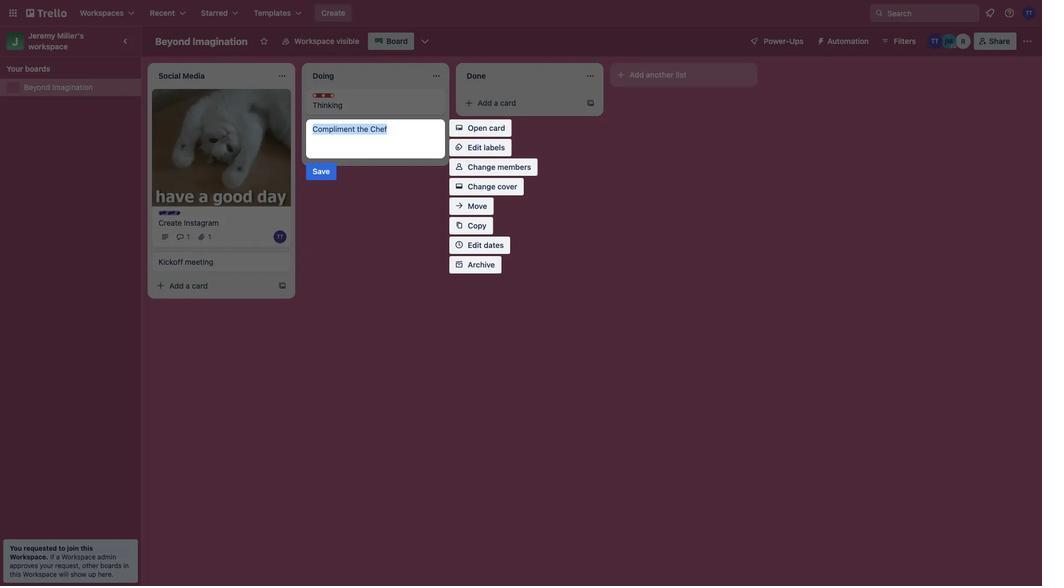 Task type: locate. For each thing, give the bounding box(es) containing it.
2 vertical spatial terry turtle (terryturtle) image
[[274, 231, 287, 244]]

dates
[[484, 241, 504, 250]]

compliment
[[313, 125, 355, 134]]

move button
[[450, 198, 494, 215]]

1 vertical spatial workspace
[[62, 554, 96, 561]]

0 vertical spatial workspace
[[295, 37, 335, 46]]

1 vertical spatial beyond imagination
[[24, 83, 93, 92]]

0 vertical spatial beyond
[[155, 35, 190, 47]]

Search field
[[884, 5, 979, 21]]

members
[[498, 163, 532, 172]]

1 change from the top
[[468, 163, 496, 172]]

1 horizontal spatial a
[[186, 281, 190, 290]]

Compliment the Chef text field
[[313, 124, 439, 154]]

edit left labels
[[468, 143, 482, 152]]

j
[[12, 35, 18, 48]]

create button
[[315, 4, 352, 22]]

1 vertical spatial imagination
[[52, 83, 93, 92]]

0 notifications image
[[984, 7, 997, 20]]

1 horizontal spatial beyond imagination
[[155, 35, 248, 47]]

card down the meeting
[[192, 281, 208, 290]]

0 vertical spatial change
[[468, 163, 496, 172]]

rubyanndersson (rubyanndersson) image
[[956, 34, 972, 49]]

a
[[494, 99, 499, 108], [186, 281, 190, 290], [56, 554, 60, 561]]

create from template… image
[[587, 99, 595, 108], [432, 149, 441, 158], [278, 282, 287, 290]]

r
[[962, 37, 966, 45]]

imagination
[[193, 35, 248, 47], [52, 83, 93, 92]]

change inside change members button
[[468, 163, 496, 172]]

imagination down your boards with 1 items element
[[52, 83, 93, 92]]

beyond imagination inside beyond imagination text field
[[155, 35, 248, 47]]

workspace
[[28, 42, 68, 51]]

0 vertical spatial add a card button
[[461, 95, 582, 112]]

0 horizontal spatial 1
[[187, 233, 190, 241]]

0 vertical spatial terry turtle (terryturtle) image
[[1023, 7, 1036, 20]]

2 vertical spatial add
[[169, 281, 184, 290]]

0 horizontal spatial add a card button
[[152, 277, 274, 295]]

2 vertical spatial create from template… image
[[278, 282, 287, 290]]

1 horizontal spatial boards
[[100, 562, 122, 570]]

open
[[468, 124, 488, 133]]

0 vertical spatial a
[[494, 99, 499, 108]]

2 vertical spatial a
[[56, 554, 60, 561]]

kickoff meeting link
[[159, 257, 285, 267]]

r button
[[956, 34, 972, 49]]

create inside button
[[322, 8, 346, 17]]

1 vertical spatial change
[[468, 182, 496, 191]]

this inside if a workspace admin approves your request, other boards in this workspace will show up here.
[[10, 571, 21, 578]]

customize views image
[[420, 36, 431, 47]]

1 vertical spatial add
[[478, 99, 492, 108]]

0 vertical spatial this
[[81, 545, 93, 552]]

beyond imagination
[[155, 35, 248, 47], [24, 83, 93, 92]]

0 horizontal spatial beyond
[[24, 83, 50, 92]]

1 vertical spatial beyond
[[24, 83, 50, 92]]

create for create
[[322, 8, 346, 17]]

add a card button up the open card
[[461, 95, 582, 112]]

change for change cover
[[468, 182, 496, 191]]

add a card button down "kickoff meeting" link on the left
[[152, 277, 274, 295]]

add
[[630, 70, 644, 79], [478, 99, 492, 108], [169, 281, 184, 290]]

workspace inside button
[[295, 37, 335, 46]]

0 horizontal spatial workspace
[[23, 571, 57, 578]]

card right the open
[[490, 124, 506, 133]]

labels
[[484, 143, 505, 152]]

1 down the instagram
[[208, 233, 211, 241]]

archive button
[[450, 256, 502, 274]]

a up the open card
[[494, 99, 499, 108]]

star or unstar board image
[[260, 37, 269, 46]]

0 horizontal spatial add a card
[[169, 281, 208, 290]]

1 horizontal spatial add a card
[[478, 99, 517, 108]]

workspace left visible
[[295, 37, 335, 46]]

1 horizontal spatial create
[[322, 8, 346, 17]]

miller's
[[57, 31, 84, 40]]

add a card
[[478, 99, 517, 108], [169, 281, 208, 290]]

this
[[81, 545, 93, 552], [10, 571, 21, 578]]

2 edit from the top
[[468, 241, 482, 250]]

compliment the chef
[[313, 125, 387, 134]]

boards inside if a workspace admin approves your request, other boards in this workspace will show up here.
[[100, 562, 122, 570]]

to
[[59, 545, 65, 552]]

workspace down your
[[23, 571, 57, 578]]

add a card button
[[461, 95, 582, 112], [152, 277, 274, 295]]

2 horizontal spatial add
[[630, 70, 644, 79]]

move
[[468, 202, 488, 211]]

request,
[[55, 562, 80, 570]]

1 vertical spatial a
[[186, 281, 190, 290]]

change down edit labels button
[[468, 163, 496, 172]]

instagram
[[184, 218, 219, 227]]

add a card up the open card
[[478, 99, 517, 108]]

create
[[322, 8, 346, 17], [159, 218, 182, 227]]

imagination inside text field
[[193, 35, 248, 47]]

1 down create instagram
[[187, 233, 190, 241]]

1 horizontal spatial add a card button
[[461, 95, 582, 112]]

2 vertical spatial workspace
[[23, 571, 57, 578]]

the
[[357, 125, 369, 134]]

this right join
[[81, 545, 93, 552]]

open card link
[[450, 120, 512, 137]]

0 vertical spatial imagination
[[193, 35, 248, 47]]

color: bold red, title: "thoughts" element
[[313, 93, 354, 102]]

2 horizontal spatial a
[[494, 99, 499, 108]]

change
[[468, 163, 496, 172], [468, 182, 496, 191]]

boards
[[25, 64, 50, 73], [100, 562, 122, 570]]

1 vertical spatial add a card
[[169, 281, 208, 290]]

1 vertical spatial create
[[159, 218, 182, 227]]

0 horizontal spatial add
[[169, 281, 184, 290]]

1
[[187, 233, 190, 241], [208, 233, 211, 241]]

you requested to join this workspace.
[[10, 545, 93, 561]]

thinking
[[313, 101, 343, 110]]

change inside "change cover" button
[[468, 182, 496, 191]]

0 horizontal spatial create
[[159, 218, 182, 227]]

1 vertical spatial edit
[[468, 241, 482, 250]]

edit left dates at the left top of page
[[468, 241, 482, 250]]

share
[[990, 37, 1011, 46]]

beyond
[[155, 35, 190, 47], [24, 83, 50, 92]]

change for change members
[[468, 163, 496, 172]]

1 vertical spatial boards
[[100, 562, 122, 570]]

change members
[[468, 163, 532, 172]]

here.
[[98, 571, 114, 578]]

create up workspace visible at the left top of the page
[[322, 8, 346, 17]]

a down kickoff meeting
[[186, 281, 190, 290]]

add another list
[[630, 70, 687, 79]]

0 horizontal spatial boards
[[25, 64, 50, 73]]

add a card down kickoff meeting
[[169, 281, 208, 290]]

1 vertical spatial this
[[10, 571, 21, 578]]

power-ups
[[764, 37, 804, 46]]

1 horizontal spatial beyond
[[155, 35, 190, 47]]

0 vertical spatial add a card
[[478, 99, 517, 108]]

create from template… image for kickoff meeting
[[278, 282, 287, 290]]

terry turtle (terryturtle) image
[[1023, 7, 1036, 20], [928, 34, 943, 49], [274, 231, 287, 244]]

Board name text field
[[150, 33, 253, 50]]

compliment the chef link
[[313, 124, 439, 135]]

0 vertical spatial add
[[630, 70, 644, 79]]

1 edit from the top
[[468, 143, 482, 152]]

meeting
[[185, 257, 214, 266]]

1 horizontal spatial imagination
[[193, 35, 248, 47]]

0 vertical spatial create from template… image
[[587, 99, 595, 108]]

add a card for the topmost add a card button
[[478, 99, 517, 108]]

1 vertical spatial add a card button
[[152, 277, 274, 295]]

edit labels button
[[450, 139, 512, 156]]

card
[[501, 99, 517, 108], [490, 124, 506, 133], [192, 281, 208, 290]]

save button
[[306, 163, 337, 180]]

workspace
[[295, 37, 335, 46], [62, 554, 96, 561], [23, 571, 57, 578]]

1 horizontal spatial 1
[[208, 233, 211, 241]]

1 vertical spatial create from template… image
[[432, 149, 441, 158]]

edit
[[468, 143, 482, 152], [468, 241, 482, 250]]

workspace visible button
[[275, 33, 366, 50]]

add down kickoff
[[169, 281, 184, 290]]

a right if
[[56, 554, 60, 561]]

copy
[[468, 221, 487, 230]]

add left another at the top
[[630, 70, 644, 79]]

2 change from the top
[[468, 182, 496, 191]]

will
[[59, 571, 69, 578]]

jeremy miller's workspace
[[28, 31, 86, 51]]

1 vertical spatial terry turtle (terryturtle) image
[[928, 34, 943, 49]]

imagination left star or unstar board icon
[[193, 35, 248, 47]]

1 horizontal spatial add
[[478, 99, 492, 108]]

1 horizontal spatial this
[[81, 545, 93, 552]]

change up move
[[468, 182, 496, 191]]

0 vertical spatial create
[[322, 8, 346, 17]]

0 vertical spatial beyond imagination
[[155, 35, 248, 47]]

workspace down join
[[62, 554, 96, 561]]

show
[[71, 571, 87, 578]]

cover
[[498, 182, 518, 191]]

add up the open card
[[478, 99, 492, 108]]

0 horizontal spatial this
[[10, 571, 21, 578]]

boards right your
[[25, 64, 50, 73]]

board link
[[368, 33, 415, 50]]

sm image
[[813, 33, 828, 48]]

create down color: purple, title: none icon
[[159, 218, 182, 227]]

this down approves
[[10, 571, 21, 578]]

back to home image
[[26, 4, 67, 22]]

0 horizontal spatial create from template… image
[[278, 282, 287, 290]]

power-
[[764, 37, 790, 46]]

beyond imagination link
[[24, 82, 135, 93]]

up
[[88, 571, 96, 578]]

card up the open card
[[501, 99, 517, 108]]

filters button
[[878, 33, 920, 50]]

approves
[[10, 562, 38, 570]]

0 horizontal spatial a
[[56, 554, 60, 561]]

1 horizontal spatial create from template… image
[[432, 149, 441, 158]]

kickoff meeting
[[159, 257, 214, 266]]

2 horizontal spatial workspace
[[295, 37, 335, 46]]

boards down admin
[[100, 562, 122, 570]]

0 vertical spatial edit
[[468, 143, 482, 152]]

0 horizontal spatial beyond imagination
[[24, 83, 93, 92]]



Task type: vqa. For each thing, say whether or not it's contained in the screenshot.
BEYOND
yes



Task type: describe. For each thing, give the bounding box(es) containing it.
thinking link
[[313, 100, 439, 111]]

create instagram
[[159, 218, 219, 227]]

add another list button
[[611, 63, 758, 87]]

automation
[[828, 37, 870, 46]]

change members button
[[450, 159, 538, 176]]

filters
[[894, 37, 917, 46]]

1 1 from the left
[[187, 233, 190, 241]]

create for create instagram
[[159, 218, 182, 227]]

0 horizontal spatial terry turtle (terryturtle) image
[[274, 231, 287, 244]]

1 horizontal spatial workspace
[[62, 554, 96, 561]]

open information menu image
[[1005, 8, 1016, 18]]

primary element
[[0, 0, 1043, 26]]

beyond imagination inside beyond imagination link
[[24, 83, 93, 92]]

1 horizontal spatial terry turtle (terryturtle) image
[[928, 34, 943, 49]]

1 vertical spatial card
[[490, 124, 506, 133]]

copy button
[[450, 217, 493, 235]]

archive
[[468, 260, 495, 269]]

board
[[387, 37, 408, 46]]

ups
[[790, 37, 804, 46]]

visible
[[337, 37, 360, 46]]

workspace.
[[10, 554, 48, 561]]

create from template… image for compliment the chef
[[432, 149, 441, 158]]

a for bottom add a card button
[[186, 281, 190, 290]]

a inside if a workspace admin approves your request, other boards in this workspace will show up here.
[[56, 554, 60, 561]]

your boards with 1 items element
[[7, 62, 129, 76]]

you
[[10, 545, 22, 552]]

change cover
[[468, 182, 518, 191]]

edit labels
[[468, 143, 505, 152]]

create instagram link
[[159, 217, 285, 228]]

your
[[7, 64, 23, 73]]

edit for edit dates
[[468, 241, 482, 250]]

your
[[40, 562, 53, 570]]

2 horizontal spatial terry turtle (terryturtle) image
[[1023, 7, 1036, 20]]

thoughts
[[324, 94, 354, 102]]

if a workspace admin approves your request, other boards in this workspace will show up here.
[[10, 554, 129, 578]]

thoughts thinking
[[313, 94, 354, 110]]

edit dates button
[[450, 237, 511, 254]]

join
[[67, 545, 79, 552]]

a for the topmost add a card button
[[494, 99, 499, 108]]

color: purple, title: none image
[[159, 211, 180, 215]]

jeremy
[[28, 31, 55, 40]]

your boards
[[7, 64, 50, 73]]

if
[[50, 554, 54, 561]]

edit for edit labels
[[468, 143, 482, 152]]

change cover button
[[450, 178, 524, 196]]

search image
[[876, 9, 884, 17]]

workspace visible
[[295, 37, 360, 46]]

kickoff
[[159, 257, 183, 266]]

2 vertical spatial card
[[192, 281, 208, 290]]

0 vertical spatial boards
[[25, 64, 50, 73]]

another
[[646, 70, 674, 79]]

open card
[[468, 124, 506, 133]]

edit dates
[[468, 241, 504, 250]]

0 horizontal spatial imagination
[[52, 83, 93, 92]]

show menu image
[[1023, 36, 1034, 47]]

2 1 from the left
[[208, 233, 211, 241]]

other
[[82, 562, 99, 570]]

in
[[124, 562, 129, 570]]

automation button
[[813, 33, 876, 50]]

share button
[[975, 33, 1017, 50]]

2 horizontal spatial create from template… image
[[587, 99, 595, 108]]

power-ups button
[[743, 33, 811, 50]]

add inside 'add another list' button
[[630, 70, 644, 79]]

this inside you requested to join this workspace.
[[81, 545, 93, 552]]

admin
[[98, 554, 116, 561]]

chef
[[371, 125, 387, 134]]

save
[[313, 167, 330, 176]]

0 vertical spatial card
[[501, 99, 517, 108]]

jeremy miller (jeremymiller198) image
[[942, 34, 957, 49]]

beyond inside beyond imagination link
[[24, 83, 50, 92]]

list
[[676, 70, 687, 79]]

add a card for bottom add a card button
[[169, 281, 208, 290]]

beyond inside beyond imagination text field
[[155, 35, 190, 47]]

requested
[[24, 545, 57, 552]]



